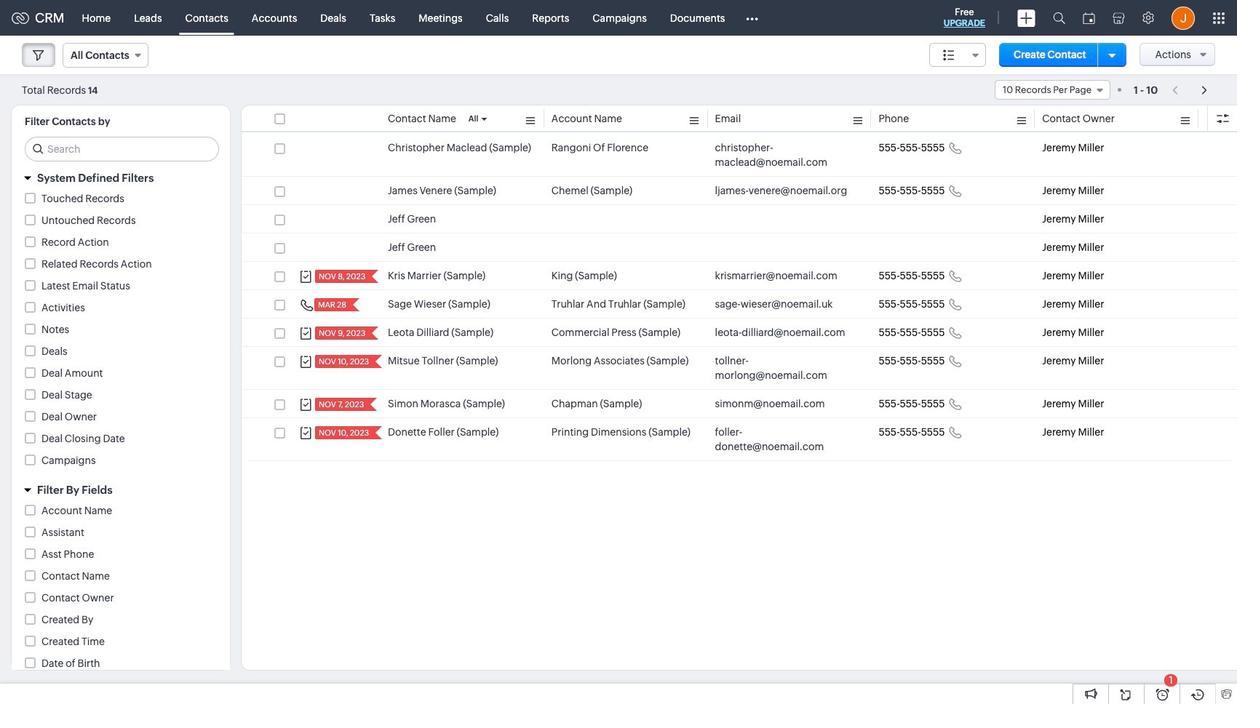 Task type: describe. For each thing, give the bounding box(es) containing it.
logo image
[[12, 12, 29, 24]]

profile image
[[1172, 6, 1195, 29]]



Task type: locate. For each thing, give the bounding box(es) containing it.
create menu element
[[1009, 0, 1044, 35]]

profile element
[[1163, 0, 1204, 35]]

calendar image
[[1083, 12, 1095, 24]]

create menu image
[[1017, 9, 1036, 27]]

Other Modules field
[[737, 6, 768, 29]]

none field size
[[929, 43, 986, 67]]

search image
[[1053, 12, 1065, 24]]

Search text field
[[25, 138, 218, 161]]

row group
[[242, 134, 1237, 461]]

None field
[[63, 43, 148, 68], [929, 43, 986, 67], [995, 80, 1111, 100], [63, 43, 148, 68], [995, 80, 1111, 100]]

size image
[[943, 49, 955, 62]]

search element
[[1044, 0, 1074, 36]]



Task type: vqa. For each thing, say whether or not it's contained in the screenshot.
the create menu element
yes



